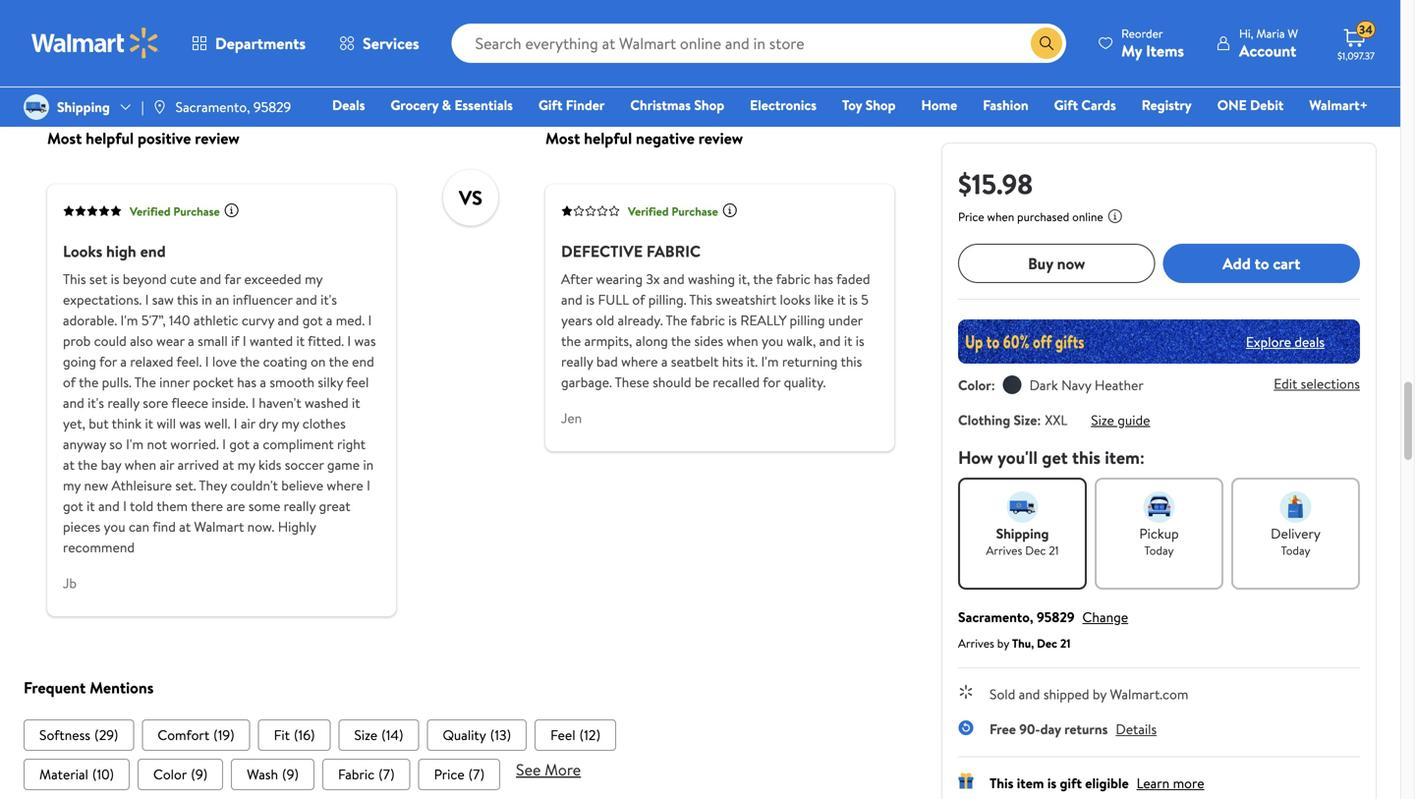 Task type: describe. For each thing, give the bounding box(es) containing it.
feel
[[346, 373, 369, 392]]

the right love
[[240, 352, 260, 371]]

0 vertical spatial i'm
[[120, 311, 138, 330]]

(10)
[[92, 765, 114, 784]]

dark navy heather
[[1030, 376, 1144, 395]]

walmart.com
[[1110, 685, 1189, 704]]

haven't
[[259, 394, 302, 413]]

dry
[[259, 414, 278, 433]]

sacramento, 95829 change arrives by thu, dec 21
[[959, 608, 1129, 652]]

one
[[1218, 95, 1247, 115]]

where inside looks high end this set is beyond cute and far exceeded my expectations. i saw this in an influencer and it's adorable. i'm 5'7", 140 athletic curvy and got a med. i prob could also wear a small if i wanted it fitted. i was going for a relaxed feel.  i love the coating on the end of the pulls. the inner pocket has a smooth silky feel and it's really sore fleece inside.  i haven't washed it yet, but think it will was well. i air dry my clothes anyway so i'm not worried.  i got a compliment right at the bay when air arrived at my kids soccer game in my new athleisure set. they couldn't believe where i got it and i told them there are some really great pieces you can find at walmart now.  highly recommend
[[327, 476, 363, 495]]

the right it, in the top right of the page
[[754, 270, 773, 289]]

so
[[109, 435, 123, 454]]

and down new
[[98, 497, 120, 516]]

feel (12)
[[551, 725, 601, 745]]

a inside defective fabric after wearing 3x and washing it, the fabric has faded and is full of pilling. this sweatshirt looks like it is 5 years old already. the fabric is really pilling under the armpits, along the sides when you walk, and it is really bad where a seatbelt hits it. i'm returning this garbage. these should be recalled for quality.
[[661, 352, 668, 371]]

0 horizontal spatial in
[[202, 290, 212, 309]]

wear
[[156, 332, 185, 351]]

price when purchased online
[[959, 208, 1104, 225]]

curvy
[[242, 311, 274, 330]]

sacramento, for sacramento, 95829
[[176, 97, 250, 116]]

it,
[[739, 270, 750, 289]]

&
[[442, 95, 451, 115]]

1 horizontal spatial it's
[[321, 290, 337, 309]]

it down feel
[[352, 394, 360, 413]]

change
[[1083, 608, 1129, 627]]

intent image for delivery image
[[1281, 492, 1312, 523]]

is left full
[[586, 290, 595, 309]]

hi,
[[1240, 25, 1254, 42]]

are
[[226, 497, 245, 516]]

prob
[[63, 332, 91, 351]]

list item containing size
[[339, 719, 419, 751]]

1 vertical spatial really
[[107, 394, 139, 413]]

toy
[[843, 95, 863, 115]]

my left new
[[63, 476, 81, 495]]

$1,097.37
[[1338, 49, 1375, 62]]

washed
[[305, 394, 349, 413]]

i left love
[[205, 352, 209, 371]]

account
[[1240, 40, 1297, 61]]

when inside looks high end this set is beyond cute and far exceeded my expectations. i saw this in an influencer and it's adorable. i'm 5'7", 140 athletic curvy and got a med. i prob could also wear a small if i wanted it fitted. i was going for a relaxed feel.  i love the coating on the end of the pulls. the inner pocket has a smooth silky feel and it's really sore fleece inside.  i haven't washed it yet, but think it will was well. i air dry my clothes anyway so i'm not worried.  i got a compliment right at the bay when air arrived at my kids soccer game in my new athleisure set. they couldn't believe where i got it and i told them there are some really great pieces you can find at walmart now.  highly recommend
[[125, 455, 156, 475]]

feel.
[[176, 352, 202, 371]]

christmas shop
[[631, 95, 725, 115]]

details
[[1116, 720, 1157, 739]]

pocket
[[193, 373, 234, 392]]

see more
[[516, 759, 581, 780]]

gift cards
[[1055, 95, 1117, 115]]

is inside looks high end this set is beyond cute and far exceeded my expectations. i saw this in an influencer and it's adorable. i'm 5'7", 140 athletic curvy and got a med. i prob could also wear a small if i wanted it fitted. i was going for a relaxed feel.  i love the coating on the end of the pulls. the inner pocket has a smooth silky feel and it's really sore fleece inside.  i haven't washed it yet, but think it will was well. i air dry my clothes anyway so i'm not worried.  i got a compliment right at the bay when air arrived at my kids soccer game in my new athleisure set. they couldn't believe where i got it and i told them there are some really great pieces you can find at walmart now.  highly recommend
[[111, 270, 119, 289]]

wash
[[247, 765, 278, 784]]

verified purchase information image
[[722, 203, 738, 218]]

1 vertical spatial in
[[363, 455, 374, 475]]

 image for sacramento, 95829
[[152, 99, 168, 115]]

i right inside.
[[252, 394, 256, 413]]

list item containing softness
[[24, 719, 134, 751]]

2 horizontal spatial this
[[1073, 445, 1101, 470]]

it down new
[[87, 497, 95, 516]]

purchase for looks high end
[[173, 203, 220, 220]]

also
[[130, 332, 153, 351]]

helpful for negative
[[584, 128, 632, 149]]

it left will
[[145, 414, 153, 433]]

a up the fitted.
[[326, 311, 333, 330]]

on
[[311, 352, 326, 371]]

buy now button
[[959, 244, 1156, 283]]

really inside defective fabric after wearing 3x and washing it, the fabric has faded and is full of pilling. this sweatshirt looks like it is 5 years old already. the fabric is really pilling under the armpits, along the sides when you walk, and it is really bad where a seatbelt hits it. i'm returning this garbage. these should be recalled for quality.
[[561, 352, 593, 371]]

think
[[112, 414, 142, 433]]

well.
[[204, 414, 231, 433]]

my right exceeded
[[305, 270, 323, 289]]

(9) for wash (9)
[[282, 765, 299, 784]]

1 vertical spatial it's
[[88, 394, 104, 413]]

defective
[[561, 241, 643, 262]]

and up yet,
[[63, 394, 84, 413]]

a right wear
[[188, 332, 194, 351]]

the right on
[[329, 352, 349, 371]]

1 vertical spatial air
[[160, 455, 174, 475]]

Search search field
[[452, 24, 1067, 63]]

(13)
[[490, 725, 511, 745]]

faded
[[837, 270, 871, 289]]

some
[[249, 497, 281, 516]]

21 inside shipping arrives dec 21
[[1049, 542, 1059, 559]]

influencer
[[233, 290, 293, 309]]

and down exceeded
[[296, 290, 317, 309]]

i right 'if'
[[243, 332, 246, 351]]

verified purchase for defective fabric
[[628, 203, 718, 220]]

price for price when purchased online
[[959, 208, 985, 225]]

when inside defective fabric after wearing 3x and washing it, the fabric has faded and is full of pilling. this sweatshirt looks like it is 5 years old already. the fabric is really pilling under the armpits, along the sides when you walk, and it is really bad where a seatbelt hits it. i'm returning this garbage. these should be recalled for quality.
[[727, 332, 759, 351]]

i down med.
[[347, 332, 351, 351]]

xxl
[[1045, 410, 1068, 430]]

price for price (7)
[[434, 765, 465, 784]]

color :
[[959, 376, 996, 395]]

0 horizontal spatial :
[[992, 376, 996, 395]]

kids
[[259, 455, 282, 475]]

1 vertical spatial end
[[352, 352, 374, 371]]

the up seatbelt
[[671, 332, 691, 351]]

see
[[516, 759, 541, 780]]

new
[[84, 476, 108, 495]]

could
[[94, 332, 127, 351]]

a up pulls.
[[120, 352, 127, 371]]

i left told
[[123, 497, 127, 516]]

list item containing fabric
[[322, 759, 411, 790]]

arrived
[[178, 455, 219, 475]]

high
[[106, 241, 136, 262]]

(7) for fabric (7)
[[379, 765, 395, 784]]

is left 5
[[849, 290, 858, 309]]

and up wanted
[[278, 311, 299, 330]]

for inside looks high end this set is beyond cute and far exceeded my expectations. i saw this in an influencer and it's adorable. i'm 5'7", 140 athletic curvy and got a med. i prob could also wear a small if i wanted it fitted. i was going for a relaxed feel.  i love the coating on the end of the pulls. the inner pocket has a smooth silky feel and it's really sore fleece inside.  i haven't washed it yet, but think it will was well. i air dry my clothes anyway so i'm not worried.  i got a compliment right at the bay when air arrived at my kids soccer game in my new athleisure set. they couldn't believe where i got it and i told them there are some really great pieces you can find at walmart now.  highly recommend
[[99, 352, 117, 371]]

garbage.
[[561, 373, 612, 392]]

1 horizontal spatial at
[[179, 517, 191, 537]]

inner
[[159, 373, 190, 392]]

this inside defective fabric after wearing 3x and washing it, the fabric has faded and is full of pilling. this sweatshirt looks like it is 5 years old already. the fabric is really pilling under the armpits, along the sides when you walk, and it is really bad where a seatbelt hits it. i'm returning this garbage. these should be recalled for quality.
[[841, 352, 863, 371]]

one debit link
[[1209, 94, 1293, 116]]

21 inside sacramento, 95829 change arrives by thu, dec 21
[[1061, 635, 1071, 652]]

clothing
[[959, 410, 1011, 430]]

is down sweatshirt at the top
[[729, 311, 737, 330]]

change button
[[1083, 608, 1129, 627]]

going
[[63, 352, 96, 371]]

negative
[[636, 128, 695, 149]]

deals link
[[323, 94, 374, 116]]

list item containing feel
[[535, 719, 617, 751]]

will
[[157, 414, 176, 433]]

1 horizontal spatial fabric
[[776, 270, 811, 289]]

home
[[922, 95, 958, 115]]

1 horizontal spatial got
[[229, 435, 250, 454]]

purchase for defective fabric
[[672, 203, 718, 220]]

soccer
[[285, 455, 324, 475]]

fashion link
[[975, 94, 1038, 116]]

them
[[157, 497, 188, 516]]

jen
[[561, 409, 582, 428]]

silky
[[318, 373, 343, 392]]

beyond
[[123, 270, 167, 289]]

and right sold
[[1019, 685, 1041, 704]]

0 horizontal spatial fabric
[[691, 311, 725, 330]]

i right 'believe' at bottom left
[[367, 476, 371, 495]]

departments button
[[175, 20, 323, 67]]

shipping for shipping arrives dec 21
[[997, 524, 1049, 543]]

i right med.
[[368, 311, 372, 330]]

dec inside sacramento, 95829 change arrives by thu, dec 21
[[1037, 635, 1058, 652]]

sore
[[143, 394, 168, 413]]

list item containing wash
[[231, 759, 315, 790]]

anyway
[[63, 435, 106, 454]]

and up years
[[561, 290, 583, 309]]

selections
[[1301, 374, 1361, 393]]

this inside looks high end this set is beyond cute and far exceeded my expectations. i saw this in an influencer and it's adorable. i'm 5'7", 140 athletic curvy and got a med. i prob could also wear a small if i wanted it fitted. i was going for a relaxed feel.  i love the coating on the end of the pulls. the inner pocket has a smooth silky feel and it's really sore fleece inside.  i haven't washed it yet, but think it will was well. i air dry my clothes anyway so i'm not worried.  i got a compliment right at the bay when air arrived at my kids soccer game in my new athleisure set. they couldn't believe where i got it and i told them there are some really great pieces you can find at walmart now.  highly recommend
[[177, 290, 198, 309]]

bad
[[597, 352, 618, 371]]

for inside defective fabric after wearing 3x and washing it, the fabric has faded and is full of pilling. this sweatshirt looks like it is 5 years old already. the fabric is really pilling under the armpits, along the sides when you walk, and it is really bad where a seatbelt hits it. i'm returning this garbage. these should be recalled for quality.
[[763, 373, 781, 392]]

verified for high
[[130, 203, 171, 220]]

gifting made easy image
[[959, 773, 974, 789]]

and right 3x
[[663, 270, 685, 289]]

2 vertical spatial i'm
[[126, 435, 144, 454]]

explore deals link
[[1239, 324, 1333, 359]]

1 horizontal spatial size
[[1014, 410, 1038, 430]]

believe
[[281, 476, 324, 495]]

reorder my items
[[1122, 25, 1185, 61]]

of inside defective fabric after wearing 3x and washing it, the fabric has faded and is full of pilling. this sweatshirt looks like it is 5 years old already. the fabric is really pilling under the armpits, along the sides when you walk, and it is really bad where a seatbelt hits it. i'm returning this garbage. these should be recalled for quality.
[[633, 290, 645, 309]]

list item containing fit
[[258, 719, 331, 751]]

couldn't
[[230, 476, 278, 495]]

be
[[695, 373, 710, 392]]

sold and shipped by walmart.com
[[990, 685, 1189, 704]]

returns
[[1065, 720, 1108, 739]]

deals
[[332, 95, 365, 115]]

positive
[[138, 128, 191, 149]]

set
[[89, 270, 107, 289]]

it right like
[[838, 290, 846, 309]]

the down "anyway" at bottom
[[78, 455, 98, 475]]

great
[[319, 497, 351, 516]]

more
[[1174, 774, 1205, 793]]

5
[[861, 290, 869, 309]]

online
[[1073, 208, 1104, 225]]

2 vertical spatial this
[[990, 774, 1014, 793]]

a up haven't
[[260, 373, 266, 392]]

shop for toy shop
[[866, 95, 896, 115]]

inside.
[[212, 394, 249, 413]]

size guide
[[1092, 410, 1151, 430]]

has inside defective fabric after wearing 3x and washing it, the fabric has faded and is full of pilling. this sweatshirt looks like it is 5 years old already. the fabric is really pilling under the armpits, along the sides when you walk, and it is really bad where a seatbelt hits it. i'm returning this garbage. these should be recalled for quality.
[[814, 270, 834, 289]]



Task type: locate. For each thing, give the bounding box(es) containing it.
1 vertical spatial this
[[690, 290, 713, 309]]

(9) down comfort (19)
[[191, 765, 208, 784]]

0 horizontal spatial sacramento,
[[176, 97, 250, 116]]

was down med.
[[354, 332, 376, 351]]

fitted.
[[308, 332, 344, 351]]

shipping inside shipping arrives dec 21
[[997, 524, 1049, 543]]

1 vertical spatial this
[[841, 352, 863, 371]]

2 vertical spatial really
[[284, 497, 316, 516]]

arrives inside shipping arrives dec 21
[[987, 542, 1023, 559]]

athleisure
[[112, 476, 172, 495]]

1 horizontal spatial where
[[622, 352, 658, 371]]

air left "dry"
[[241, 414, 255, 433]]

finder
[[566, 95, 605, 115]]

0 horizontal spatial verified purchase
[[130, 203, 220, 220]]

2 vertical spatial when
[[125, 455, 156, 475]]

for
[[99, 352, 117, 371], [763, 373, 781, 392]]

1 vertical spatial 21
[[1061, 635, 1071, 652]]

0 vertical spatial where
[[622, 352, 658, 371]]

1 most from the left
[[47, 128, 82, 149]]

i right well.
[[234, 414, 238, 433]]

hits
[[722, 352, 744, 371]]

most for most helpful positive review
[[47, 128, 82, 149]]

size left (14) at the bottom of page
[[354, 725, 378, 745]]

gift for gift finder
[[539, 95, 563, 115]]

1 vertical spatial arrives
[[959, 635, 995, 652]]

0 horizontal spatial shop
[[694, 95, 725, 115]]

arrives
[[987, 542, 1023, 559], [959, 635, 995, 652]]

2 purchase from the left
[[672, 203, 718, 220]]

(7) for price (7)
[[469, 765, 485, 784]]

it
[[838, 290, 846, 309], [296, 332, 305, 351], [844, 332, 853, 351], [352, 394, 360, 413], [145, 414, 153, 433], [87, 497, 95, 516]]

0 vertical spatial shipping
[[57, 97, 110, 116]]

fabric up looks
[[776, 270, 811, 289]]

sacramento, inside sacramento, 95829 change arrives by thu, dec 21
[[959, 608, 1034, 627]]

1 horizontal spatial color
[[959, 376, 992, 395]]

this inside defective fabric after wearing 3x and washing it, the fabric has faded and is full of pilling. this sweatshirt looks like it is 5 years old already. the fabric is really pilling under the armpits, along the sides when you walk, and it is really bad where a seatbelt hits it. i'm returning this garbage. these should be recalled for quality.
[[690, 290, 713, 309]]

softness (29)
[[39, 725, 118, 745]]

where down game
[[327, 476, 363, 495]]

0 vertical spatial when
[[988, 208, 1015, 225]]

1 vertical spatial fabric
[[691, 311, 725, 330]]

0 horizontal spatial got
[[63, 497, 83, 516]]

0 vertical spatial this
[[177, 290, 198, 309]]

the down going
[[79, 373, 99, 392]]

1 horizontal spatial :
[[1038, 410, 1041, 430]]

wash (9)
[[247, 765, 299, 784]]

0 vertical spatial sacramento,
[[176, 97, 250, 116]]

washing
[[688, 270, 735, 289]]

95829 left change
[[1037, 608, 1075, 627]]

of inside looks high end this set is beyond cute and far exceeded my expectations. i saw this in an influencer and it's adorable. i'm 5'7", 140 athletic curvy and got a med. i prob could also wear a small if i wanted it fitted. i was going for a relaxed feel.  i love the coating on the end of the pulls. the inner pocket has a smooth silky feel and it's really sore fleece inside.  i haven't washed it yet, but think it will was well. i air dry my clothes anyway so i'm not worried.  i got a compliment right at the bay when air arrived at my kids soccer game in my new athleisure set. they couldn't believe where i got it and i told them there are some really great pieces you can find at walmart now.  highly recommend
[[63, 373, 76, 392]]

0 vertical spatial has
[[814, 270, 834, 289]]

1 horizontal spatial the
[[666, 311, 688, 330]]

end up feel
[[352, 352, 374, 371]]

1 today from the left
[[1145, 542, 1174, 559]]

2 horizontal spatial got
[[303, 311, 323, 330]]

verified purchase for looks high end
[[130, 203, 220, 220]]

color (9)
[[153, 765, 208, 784]]

i left the saw
[[145, 290, 149, 309]]

helpful
[[86, 128, 134, 149], [584, 128, 632, 149]]

1 horizontal spatial this
[[690, 290, 713, 309]]

shipping left |
[[57, 97, 110, 116]]

color inside see more list
[[153, 765, 187, 784]]

1 vertical spatial you
[[104, 517, 125, 537]]

air
[[241, 414, 255, 433], [160, 455, 174, 475]]

95829 for sacramento, 95829
[[254, 97, 291, 116]]

(7) right fabric
[[379, 765, 395, 784]]

21 up sacramento, 95829 change arrives by thu, dec 21
[[1049, 542, 1059, 559]]

list
[[24, 719, 918, 751]]

for left the quality.
[[763, 373, 781, 392]]

you inside looks high end this set is beyond cute and far exceeded my expectations. i saw this in an influencer and it's adorable. i'm 5'7", 140 athletic curvy and got a med. i prob could also wear a small if i wanted it fitted. i was going for a relaxed feel.  i love the coating on the end of the pulls. the inner pocket has a smooth silky feel and it's really sore fleece inside.  i haven't washed it yet, but think it will was well. i air dry my clothes anyway so i'm not worried.  i got a compliment right at the bay when air arrived at my kids soccer game in my new athleisure set. they couldn't believe where i got it and i told them there are some really great pieces you can find at walmart now.  highly recommend
[[104, 517, 125, 537]]

1 helpful from the left
[[86, 128, 134, 149]]

1 horizontal spatial purchase
[[672, 203, 718, 220]]

guide
[[1118, 410, 1151, 430]]

w
[[1288, 25, 1299, 42]]

1 horizontal spatial verified
[[628, 203, 669, 220]]

0 horizontal spatial review
[[195, 128, 240, 149]]

this item is gift eligible learn more
[[990, 774, 1205, 793]]

is down under
[[856, 332, 865, 351]]

2 most from the left
[[546, 128, 580, 149]]

1 horizontal spatial verified purchase
[[628, 203, 718, 220]]

: left xxl
[[1038, 410, 1041, 430]]

sacramento, for sacramento, 95829 change arrives by thu, dec 21
[[959, 608, 1034, 627]]

list item containing quality
[[427, 719, 527, 751]]

it down under
[[844, 332, 853, 351]]

comfort
[[158, 725, 210, 745]]

item:
[[1105, 445, 1145, 470]]

today down intent image for pickup
[[1145, 542, 1174, 559]]

gift left cards
[[1055, 95, 1079, 115]]

purchase left verified purchase information icon
[[173, 203, 220, 220]]

softness
[[39, 725, 90, 745]]

list item up fabric (7)
[[339, 719, 419, 751]]

review for most helpful negative review
[[699, 128, 743, 149]]

0 horizontal spatial the
[[134, 373, 156, 392]]

1 vertical spatial where
[[327, 476, 363, 495]]

seatbelt
[[671, 352, 719, 371]]

fleece
[[171, 394, 208, 413]]

you down the really
[[762, 332, 784, 351]]

0 horizontal spatial really
[[107, 394, 139, 413]]

color for color (9)
[[153, 765, 187, 784]]

sacramento, up thu,
[[959, 608, 1034, 627]]

in left an
[[202, 290, 212, 309]]

legal information image
[[1108, 208, 1123, 224]]

(9) right wash
[[282, 765, 299, 784]]

1 horizontal spatial (7)
[[469, 765, 485, 784]]

0 horizontal spatial when
[[125, 455, 156, 475]]

(9) for color (9)
[[191, 765, 208, 784]]

toy shop link
[[834, 94, 905, 116]]

when down $15.98
[[988, 208, 1015, 225]]

list containing softness
[[24, 719, 918, 751]]

0 vertical spatial end
[[140, 241, 166, 262]]

1 vertical spatial was
[[179, 414, 201, 433]]

size left guide
[[1092, 410, 1115, 430]]

dec inside shipping arrives dec 21
[[1026, 542, 1046, 559]]

has up inside.
[[237, 373, 257, 392]]

1 horizontal spatial really
[[284, 497, 316, 516]]

by right shipped
[[1093, 685, 1107, 704]]

free 90-day returns details
[[990, 720, 1157, 739]]

price (7)
[[434, 765, 485, 784]]

more
[[545, 759, 581, 780]]

2 helpful from the left
[[584, 128, 632, 149]]

compliment
[[263, 435, 334, 454]]

fabric up sides
[[691, 311, 725, 330]]

this inside looks high end this set is beyond cute and far exceeded my expectations. i saw this in an influencer and it's adorable. i'm 5'7", 140 athletic curvy and got a med. i prob could also wear a small if i wanted it fitted. i was going for a relaxed feel.  i love the coating on the end of the pulls. the inner pocket has a smooth silky feel and it's really sore fleece inside.  i haven't washed it yet, but think it will was well. i air dry my clothes anyway so i'm not worried.  i got a compliment right at the bay when air arrived at my kids soccer game in my new athleisure set. they couldn't believe where i got it and i told them there are some really great pieces you can find at walmart now.  highly recommend
[[63, 270, 86, 289]]

sacramento, up positive
[[176, 97, 250, 116]]

the
[[754, 270, 773, 289], [561, 332, 581, 351], [671, 332, 691, 351], [240, 352, 260, 371], [329, 352, 349, 371], [79, 373, 99, 392], [78, 455, 98, 475]]

1 vertical spatial shipping
[[997, 524, 1049, 543]]

1 vertical spatial sacramento,
[[959, 608, 1034, 627]]

today down intent image for delivery
[[1282, 542, 1311, 559]]

is right the set
[[111, 270, 119, 289]]

this down washing
[[690, 290, 713, 309]]

0 vertical spatial color
[[959, 376, 992, 395]]

now
[[1058, 252, 1086, 274]]

0 horizontal spatial it's
[[88, 394, 104, 413]]

add to cart button
[[1164, 244, 1361, 283]]

i'm
[[120, 311, 138, 330], [761, 352, 779, 371], [126, 435, 144, 454]]

0 vertical spatial price
[[959, 208, 985, 225]]

0 vertical spatial for
[[99, 352, 117, 371]]

it left the fitted.
[[296, 332, 305, 351]]

1 (9) from the left
[[191, 765, 208, 784]]

0 horizontal spatial at
[[63, 455, 75, 475]]

helpful for positive
[[86, 128, 134, 149]]

1 horizontal spatial  image
[[152, 99, 168, 115]]

i
[[145, 290, 149, 309], [368, 311, 372, 330], [243, 332, 246, 351], [347, 332, 351, 351], [205, 352, 209, 371], [252, 394, 256, 413], [234, 414, 238, 433], [222, 435, 226, 454], [367, 476, 371, 495], [123, 497, 127, 516]]

0 horizontal spatial where
[[327, 476, 363, 495]]

sweatshirt
[[716, 290, 777, 309]]

my right "dry"
[[281, 414, 299, 433]]

learn
[[1137, 774, 1170, 793]]

toy shop
[[843, 95, 896, 115]]

price inside see more list
[[434, 765, 465, 784]]

pieces
[[63, 517, 100, 537]]

the down years
[[561, 332, 581, 351]]

the
[[666, 311, 688, 330], [134, 373, 156, 392]]

0 horizontal spatial air
[[160, 455, 174, 475]]

|
[[141, 97, 144, 116]]

1 horizontal spatial of
[[633, 290, 645, 309]]

end
[[140, 241, 166, 262], [352, 352, 374, 371]]

1 vertical spatial the
[[134, 373, 156, 392]]

cards
[[1082, 95, 1117, 115]]

they
[[199, 476, 227, 495]]

2 (9) from the left
[[282, 765, 299, 784]]

34
[[1360, 21, 1373, 38]]

0 horizontal spatial (7)
[[379, 765, 395, 784]]

arrives down intent image for shipping
[[987, 542, 1023, 559]]

1 horizontal spatial 95829
[[1037, 608, 1075, 627]]

up to sixty percent off deals. shop now. image
[[959, 320, 1361, 364]]

list item
[[24, 719, 134, 751], [142, 719, 250, 751], [258, 719, 331, 751], [339, 719, 419, 751], [427, 719, 527, 751], [535, 719, 617, 751], [24, 759, 130, 790], [138, 759, 223, 790], [231, 759, 315, 790], [322, 759, 411, 790], [418, 759, 501, 790]]

2 horizontal spatial when
[[988, 208, 1015, 225]]

bay
[[101, 455, 121, 475]]

pilling.
[[649, 290, 687, 309]]

size for size guide
[[1092, 410, 1115, 430]]

a up should
[[661, 352, 668, 371]]

jb
[[63, 574, 77, 593]]

0 horizontal spatial this
[[63, 270, 86, 289]]

i'm right it.
[[761, 352, 779, 371]]

 image
[[24, 94, 49, 120], [152, 99, 168, 115]]

heather
[[1095, 376, 1144, 395]]

helpful down finder
[[584, 128, 632, 149]]

1 horizontal spatial price
[[959, 208, 985, 225]]

size for size (14)
[[354, 725, 378, 745]]

most for most helpful negative review
[[546, 128, 580, 149]]

gift left finder
[[539, 95, 563, 115]]

cart
[[1274, 252, 1301, 274]]

dec down intent image for shipping
[[1026, 542, 1046, 559]]

reorder
[[1122, 25, 1164, 42]]

1 vertical spatial when
[[727, 332, 759, 351]]

1 horizontal spatial 21
[[1061, 635, 1071, 652]]

1 horizontal spatial shop
[[866, 95, 896, 115]]

i'm inside defective fabric after wearing 3x and washing it, the fabric has faded and is full of pilling. this sweatshirt looks like it is 5 years old already. the fabric is really pilling under the armpits, along the sides when you walk, and it is really bad where a seatbelt hits it. i'm returning this garbage. these should be recalled for quality.
[[761, 352, 779, 371]]

home link
[[913, 94, 967, 116]]

2 review from the left
[[699, 128, 743, 149]]

dec right thu,
[[1037, 635, 1058, 652]]

where inside defective fabric after wearing 3x and washing it, the fabric has faded and is full of pilling. this sweatshirt looks like it is 5 years old already. the fabric is really pilling under the armpits, along the sides when you walk, and it is really bad where a seatbelt hits it. i'm returning this garbage. these should be recalled for quality.
[[622, 352, 658, 371]]

i'm right so
[[126, 435, 144, 454]]

1 verified purchase from the left
[[130, 203, 220, 220]]

1 horizontal spatial shipping
[[997, 524, 1049, 543]]

can
[[129, 517, 150, 537]]

1 vertical spatial by
[[1093, 685, 1107, 704]]

the inside looks high end this set is beyond cute and far exceeded my expectations. i saw this in an influencer and it's adorable. i'm 5'7", 140 athletic curvy and got a med. i prob could also wear a small if i wanted it fitted. i was going for a relaxed feel.  i love the coating on the end of the pulls. the inner pocket has a smooth silky feel and it's really sore fleece inside.  i haven't washed it yet, but think it will was well. i air dry my clothes anyway so i'm not worried.  i got a compliment right at the bay when air arrived at my kids soccer game in my new athleisure set. they couldn't believe where i got it and i told them there are some really great pieces you can find at walmart now.  highly recommend
[[134, 373, 156, 392]]

details button
[[1116, 720, 1157, 739]]

2 horizontal spatial this
[[990, 774, 1014, 793]]

0 horizontal spatial 95829
[[254, 97, 291, 116]]

list item down size (14)
[[322, 759, 411, 790]]

the down pilling.
[[666, 311, 688, 330]]

is left the gift
[[1048, 774, 1057, 793]]

2 (7) from the left
[[469, 765, 485, 784]]

list item containing color
[[138, 759, 223, 790]]

list item containing material
[[24, 759, 130, 790]]

$15.98
[[959, 165, 1033, 203]]

2 verified from the left
[[628, 203, 669, 220]]

this right get
[[1073, 445, 1101, 470]]

Walmart Site-Wide search field
[[452, 24, 1067, 63]]

1 purchase from the left
[[173, 203, 220, 220]]

1 vertical spatial for
[[763, 373, 781, 392]]

2 vertical spatial this
[[1073, 445, 1101, 470]]

frequent mentions
[[24, 677, 154, 699]]

was down 'fleece'
[[179, 414, 201, 433]]

today for pickup
[[1145, 542, 1174, 559]]

arrives left thu,
[[959, 635, 995, 652]]

gift
[[539, 95, 563, 115], [1055, 95, 1079, 115]]

: up clothing
[[992, 376, 996, 395]]

has inside looks high end this set is beyond cute and far exceeded my expectations. i saw this in an influencer and it's adorable. i'm 5'7", 140 athletic curvy and got a med. i prob could also wear a small if i wanted it fitted. i was going for a relaxed feel.  i love the coating on the end of the pulls. the inner pocket has a smooth silky feel and it's really sore fleece inside.  i haven't washed it yet, but think it will was well. i air dry my clothes anyway so i'm not worried.  i got a compliment right at the bay when air arrived at my kids soccer game in my new athleisure set. they couldn't believe where i got it and i told them there are some really great pieces you can find at walmart now.  highly recommend
[[237, 373, 257, 392]]

my up couldn't
[[238, 455, 255, 475]]

1 (7) from the left
[[379, 765, 395, 784]]

really up think
[[107, 394, 139, 413]]

by
[[998, 635, 1010, 652], [1093, 685, 1107, 704]]

thu,
[[1012, 635, 1035, 652]]

verified for fabric
[[628, 203, 669, 220]]

0 horizontal spatial gift
[[539, 95, 563, 115]]

pulls.
[[102, 373, 132, 392]]

shipping
[[57, 97, 110, 116], [997, 524, 1049, 543]]

95829 inside sacramento, 95829 change arrives by thu, dec 21
[[1037, 608, 1075, 627]]

of up already. on the top left of page
[[633, 290, 645, 309]]

gift for gift cards
[[1055, 95, 1079, 115]]

this left item
[[990, 774, 1014, 793]]

years
[[561, 311, 593, 330]]

1 vertical spatial got
[[229, 435, 250, 454]]

most helpful positive review
[[47, 128, 240, 149]]

explore
[[1247, 332, 1292, 351]]

the inside defective fabric after wearing 3x and washing it, the fabric has faded and is full of pilling. this sweatshirt looks like it is 5 years old already. the fabric is really pilling under the armpits, along the sides when you walk, and it is really bad where a seatbelt hits it. i'm returning this garbage. these should be recalled for quality.
[[666, 311, 688, 330]]

and down under
[[820, 332, 841, 351]]

when up the athleisure
[[125, 455, 156, 475]]

maria
[[1257, 25, 1285, 42]]

got up pieces
[[63, 497, 83, 516]]

2 gift from the left
[[1055, 95, 1079, 115]]

clothes
[[303, 414, 346, 433]]

how you'll get this item:
[[959, 445, 1145, 470]]

shipping down intent image for shipping
[[997, 524, 1049, 543]]

1 horizontal spatial for
[[763, 373, 781, 392]]

smooth
[[270, 373, 315, 392]]

0 vertical spatial in
[[202, 290, 212, 309]]

looks
[[780, 290, 811, 309]]

verified up high
[[130, 203, 171, 220]]

search icon image
[[1039, 35, 1055, 51]]

today inside pickup today
[[1145, 542, 1174, 559]]

by inside sacramento, 95829 change arrives by thu, dec 21
[[998, 635, 1010, 652]]

see more list
[[24, 759, 918, 790]]

2 verified purchase from the left
[[628, 203, 718, 220]]

clothing size : xxl
[[959, 410, 1068, 430]]

0 horizontal spatial  image
[[24, 94, 49, 120]]

sacramento, 95829
[[176, 97, 291, 116]]

0 horizontal spatial verified
[[130, 203, 171, 220]]

1 horizontal spatial end
[[352, 352, 374, 371]]

1 horizontal spatial by
[[1093, 685, 1107, 704]]

list item down 'quality'
[[418, 759, 501, 790]]

departments
[[215, 32, 306, 54]]

0 vertical spatial you
[[762, 332, 784, 351]]

registry
[[1142, 95, 1192, 115]]

1 horizontal spatial was
[[354, 332, 376, 351]]

one debit
[[1218, 95, 1284, 115]]

1 vertical spatial i'm
[[761, 352, 779, 371]]

1 horizontal spatial when
[[727, 332, 759, 351]]

list item containing price
[[418, 759, 501, 790]]

0 horizontal spatial today
[[1145, 542, 1174, 559]]

walmart+
[[1310, 95, 1369, 115]]

it.
[[747, 352, 758, 371]]

0 vertical spatial :
[[992, 376, 996, 395]]

at up they
[[223, 455, 234, 475]]

0 vertical spatial really
[[561, 352, 593, 371]]

list item down softness (29) on the left bottom of page
[[24, 759, 130, 790]]

1 review from the left
[[195, 128, 240, 149]]

after
[[561, 270, 593, 289]]

shop for christmas shop
[[694, 95, 725, 115]]

1 horizontal spatial air
[[241, 414, 255, 433]]

air down not
[[160, 455, 174, 475]]

color for color :
[[959, 376, 992, 395]]

delivery
[[1271, 524, 1321, 543]]

really down 'believe' at bottom left
[[284, 497, 316, 516]]

list item up see more list
[[427, 719, 527, 751]]

1 horizontal spatial this
[[841, 352, 863, 371]]

fabric
[[647, 241, 701, 262]]

list item up 'more'
[[535, 719, 617, 751]]

(7) down the quality (13)
[[469, 765, 485, 784]]

0 horizontal spatial this
[[177, 290, 198, 309]]

fabric
[[776, 270, 811, 289], [691, 311, 725, 330]]

you left can
[[104, 517, 125, 537]]

1 shop from the left
[[694, 95, 725, 115]]

shop right toy
[[866, 95, 896, 115]]

shipping for shipping
[[57, 97, 110, 116]]

shop right christmas on the left of page
[[694, 95, 725, 115]]

and left 'far'
[[200, 270, 221, 289]]

1 verified from the left
[[130, 203, 171, 220]]

1 vertical spatial price
[[434, 765, 465, 784]]

 image for shipping
[[24, 94, 49, 120]]

review for most helpful positive review
[[195, 128, 240, 149]]

 image right |
[[152, 99, 168, 115]]

intent image for pickup image
[[1144, 492, 1175, 523]]

2 today from the left
[[1282, 542, 1311, 559]]

0 horizontal spatial for
[[99, 352, 117, 371]]

0 horizontal spatial 21
[[1049, 542, 1059, 559]]

today inside delivery today
[[1282, 542, 1311, 559]]

intent image for shipping image
[[1007, 492, 1039, 523]]

0 horizontal spatial helpful
[[86, 128, 134, 149]]

1 gift from the left
[[539, 95, 563, 115]]

0 horizontal spatial by
[[998, 635, 1010, 652]]

1 horizontal spatial helpful
[[584, 128, 632, 149]]

1 vertical spatial dec
[[1037, 635, 1058, 652]]

2 horizontal spatial at
[[223, 455, 234, 475]]

verified up fabric
[[628, 203, 669, 220]]

0 horizontal spatial purchase
[[173, 203, 220, 220]]

walmart image
[[31, 28, 159, 59]]

today for delivery
[[1282, 542, 1311, 559]]

you inside defective fabric after wearing 3x and washing it, the fabric has faded and is full of pilling. this sweatshirt looks like it is 5 years old already. the fabric is really pilling under the armpits, along the sides when you walk, and it is really bad where a seatbelt hits it. i'm returning this garbage. these should be recalled for quality.
[[762, 332, 784, 351]]

an
[[215, 290, 229, 309]]

0 vertical spatial it's
[[321, 290, 337, 309]]

list item containing comfort
[[142, 719, 250, 751]]

grocery & essentials link
[[382, 94, 522, 116]]

95829 for sacramento, 95829 change arrives by thu, dec 21
[[1037, 608, 1075, 627]]

1 vertical spatial of
[[63, 373, 76, 392]]

list item down fit
[[231, 759, 315, 790]]

1 horizontal spatial today
[[1282, 542, 1311, 559]]

a down "dry"
[[253, 435, 260, 454]]

got down well.
[[229, 435, 250, 454]]

gift finder link
[[530, 94, 614, 116]]

size guide button
[[1092, 410, 1151, 430]]

i down well.
[[222, 435, 226, 454]]

coating
[[263, 352, 307, 371]]

2 shop from the left
[[866, 95, 896, 115]]

like
[[814, 290, 834, 309]]

services
[[363, 32, 419, 54]]

debit
[[1251, 95, 1284, 115]]

verified purchase information image
[[224, 203, 240, 218]]

arrives inside sacramento, 95829 change arrives by thu, dec 21
[[959, 635, 995, 652]]

mentions
[[90, 677, 154, 699]]



Task type: vqa. For each thing, say whether or not it's contained in the screenshot.
the FULL
yes



